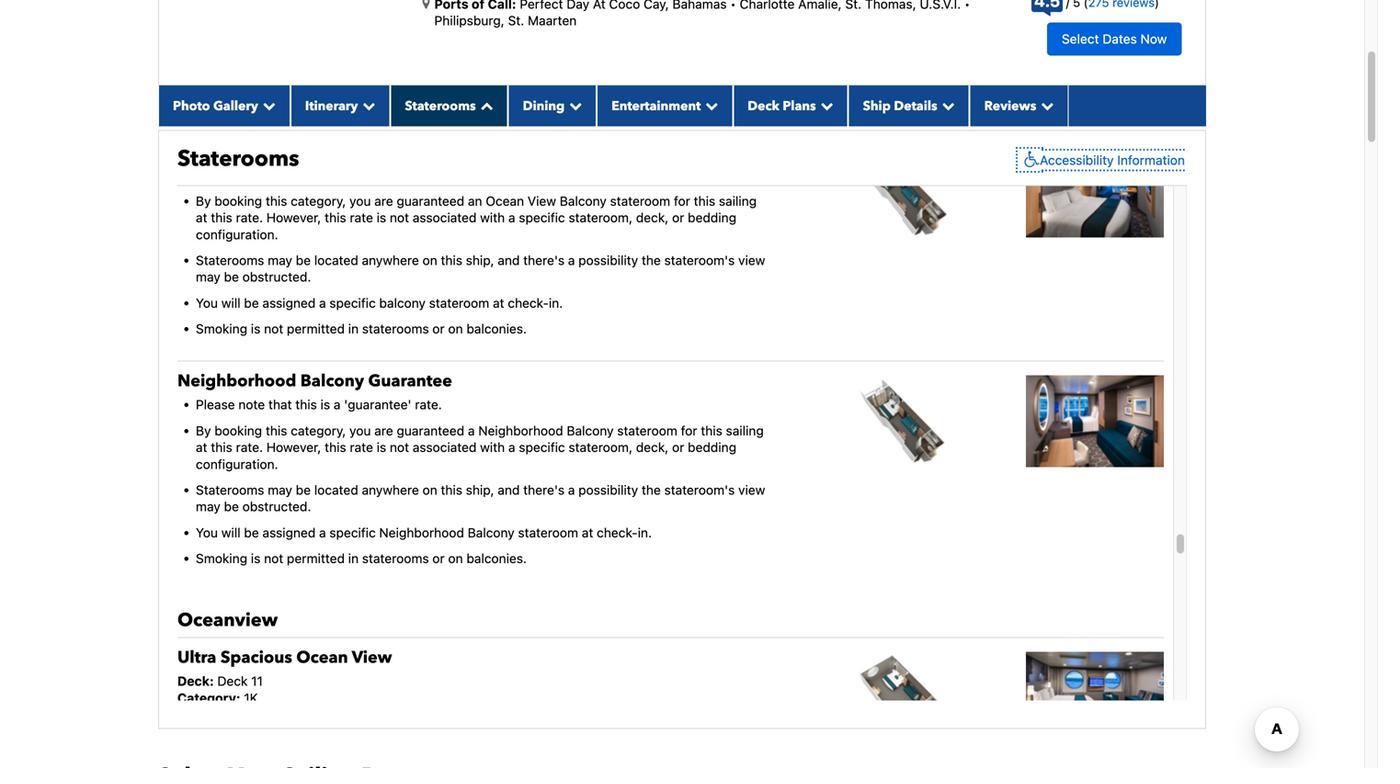 Task type: vqa. For each thing, say whether or not it's contained in the screenshot.
the topmost "ship,"
yes



Task type: describe. For each thing, give the bounding box(es) containing it.
you will be assigned a specific neighborhood balcony stateroom at check-in.
[[196, 525, 652, 541]]

balconies. for balcony
[[467, 551, 527, 567]]

assigned for rate.
[[262, 296, 316, 311]]

chevron down image for entertainment
[[701, 99, 718, 112]]

maarten
[[528, 13, 577, 28]]

stateroom, inside by booking this category, you are guaranteed a neighborhood balcony stateroom for this sailing at this rate. however, this rate is not associated with a specific stateroom, deck, or bedding configuration.
[[569, 440, 633, 455]]

for inside by booking this category, you are guaranteed a neighborhood balcony stateroom for this sailing at this rate. however, this rate is not associated with a specific stateroom, deck, or bedding configuration.
[[681, 423, 698, 439]]

map marker image
[[423, 0, 430, 10]]

on up guarantee
[[448, 321, 463, 337]]

configuration. inside by booking this category, you are guaranteed an ocean view balcony stateroom for this sailing at this rate. however, this rate is not associated with a specific stateroom, deck, or bedding configuration.
[[196, 227, 278, 242]]

bedding inside by booking this category, you are guaranteed a neighborhood balcony stateroom for this sailing at this rate. however, this rate is not associated with a specific stateroom, deck, or bedding configuration.
[[688, 440, 737, 455]]

balcony inside by booking this category, you are guaranteed a neighborhood balcony stateroom for this sailing at this rate. however, this rate is not associated with a specific stateroom, deck, or bedding configuration.
[[567, 423, 614, 439]]

0 horizontal spatial neighborhood
[[177, 370, 296, 392]]

2 vertical spatial neighborhood
[[379, 525, 464, 541]]

associated inside by booking this category, you are guaranteed an ocean view balcony stateroom for this sailing at this rate. however, this rate is not associated with a specific stateroom, deck, or bedding configuration.
[[413, 210, 477, 225]]

11
[[251, 674, 263, 689]]

gallery
[[213, 97, 258, 115]]

permitted for balcony
[[287, 321, 345, 337]]

balcony
[[379, 296, 426, 311]]

a inside by booking this category, you are guaranteed an ocean view balcony stateroom for this sailing at this rate. however, this rate is not associated with a specific stateroom, deck, or bedding configuration.
[[509, 210, 516, 225]]

ocean inside ultra spacious ocean view deck: deck 11 category: 1k up to 6 guests
[[296, 647, 348, 669]]

cabin image for  deck on wonder of the seas image for neighborhood balcony guarantee
[[1026, 375, 1164, 467]]

view for by booking this category, you are guaranteed a neighborhood balcony stateroom for this sailing at this rate. however, this rate is not associated with a specific stateroom, deck, or bedding configuration.
[[739, 483, 765, 498]]

category, for however,
[[291, 194, 346, 209]]

in for neighborhood
[[348, 551, 359, 567]]

the for stateroom,
[[642, 253, 661, 268]]

ship details button
[[848, 85, 970, 126]]

anywhere for not
[[362, 483, 419, 498]]

view inside by booking this category, you are guaranteed an ocean view balcony stateroom for this sailing at this rate. however, this rate is not associated with a specific stateroom, deck, or bedding configuration.
[[528, 194, 556, 209]]

deck, inside by booking this category, you are guaranteed an ocean view balcony stateroom for this sailing at this rate. however, this rate is not associated with a specific stateroom, deck, or bedding configuration.
[[636, 210, 669, 225]]

ship, for with
[[466, 483, 494, 498]]

guaranteed for associated
[[397, 423, 465, 439]]

itinerary
[[305, 97, 358, 115]]

ocean inside by booking this category, you are guaranteed an ocean view balcony stateroom for this sailing at this rate. however, this rate is not associated with a specific stateroom, deck, or bedding configuration.
[[486, 194, 524, 209]]

is up neighborhood balcony guarantee
[[251, 321, 261, 337]]

are for not
[[375, 423, 393, 439]]

you for you will be assigned a specific balcony stateroom at check-in.
[[196, 296, 218, 311]]

note for however,
[[239, 397, 265, 413]]

at inside by booking this category, you are guaranteed an ocean view balcony stateroom for this sailing at this rate. however, this rate is not associated with a specific stateroom, deck, or bedding configuration.
[[196, 210, 207, 225]]

'guarantee' for is
[[344, 397, 412, 413]]

'guarantee' for rate
[[344, 168, 412, 183]]

not up neighborhood balcony guarantee
[[264, 321, 283, 337]]

by for by booking this category, you are guaranteed an ocean view balcony stateroom for this sailing at this rate. however, this rate is not associated with a specific stateroom, deck, or bedding configuration.
[[196, 194, 211, 209]]

will for you will be assigned a specific balcony stateroom at check-in.
[[221, 296, 241, 311]]

you for you will be assigned a specific neighborhood balcony stateroom at check-in.
[[196, 525, 218, 541]]

select
[[1062, 31, 1099, 46]]

deck plans
[[748, 97, 816, 115]]

view for by booking this category, you are guaranteed an ocean view balcony stateroom for this sailing at this rate. however, this rate is not associated with a specific stateroom, deck, or bedding configuration.
[[739, 253, 765, 268]]

stateroom inside by booking this category, you are guaranteed an ocean view balcony stateroom for this sailing at this rate. however, this rate is not associated with a specific stateroom, deck, or bedding configuration.
[[610, 194, 671, 209]]

or inside by booking this category, you are guaranteed a neighborhood balcony stateroom for this sailing at this rate. however, this rate is not associated with a specific stateroom, deck, or bedding configuration.
[[672, 440, 685, 455]]

booking for this
[[215, 194, 262, 209]]

sailing inside by booking this category, you are guaranteed an ocean view balcony stateroom for this sailing at this rate. however, this rate is not associated with a specific stateroom, deck, or bedding configuration.
[[719, 194, 757, 209]]

please for by booking this category, you are guaranteed a neighborhood balcony stateroom for this sailing at this rate. however, this rate is not associated with a specific stateroom, deck, or bedding configuration.
[[196, 397, 235, 413]]

ship
[[863, 97, 891, 115]]

staterooms button
[[390, 85, 508, 126]]

entertainment
[[612, 97, 701, 115]]

smoking is not permitted in staterooms or on balconies. for neighborhood
[[196, 551, 527, 567]]

spacious
[[221, 647, 292, 669]]

the for deck,
[[642, 483, 661, 498]]

philipsburg,
[[435, 13, 505, 28]]

by for by booking this category, you are guaranteed a neighborhood balcony stateroom for this sailing at this rate. however, this rate is not associated with a specific stateroom, deck, or bedding configuration.
[[196, 423, 211, 439]]

plans
[[783, 97, 816, 115]]

0 vertical spatial check-
[[508, 296, 549, 311]]

information
[[1118, 152, 1185, 168]]

itinerary button
[[290, 85, 390, 126]]

dates
[[1103, 31, 1137, 46]]

view inside ultra spacious ocean view deck: deck 11 category: 1k up to 6 guests
[[352, 647, 392, 669]]

and for with
[[498, 253, 520, 268]]

is inside by booking this category, you are guaranteed an ocean view balcony stateroom for this sailing at this rate. however, this rate is not associated with a specific stateroom, deck, or bedding configuration.
[[377, 210, 386, 225]]

that for however,
[[268, 397, 292, 413]]

stateroom's for or
[[664, 253, 735, 268]]

you for rate
[[350, 423, 371, 439]]

cabin image for deck 11 deck on wonder of the seas image
[[1026, 652, 1164, 744]]

rate. inside by booking this category, you are guaranteed a neighborhood balcony stateroom for this sailing at this rate. however, this rate is not associated with a specific stateroom, deck, or bedding configuration.
[[236, 440, 263, 455]]

stateroom, inside by booking this category, you are guaranteed an ocean view balcony stateroom for this sailing at this rate. however, this rate is not associated with a specific stateroom, deck, or bedding configuration.
[[569, 210, 633, 225]]

note for rate.
[[239, 168, 265, 183]]

there's for specific
[[523, 253, 565, 268]]

not inside by booking this category, you are guaranteed an ocean view balcony stateroom for this sailing at this rate. however, this rate is not associated with a specific stateroom, deck, or bedding configuration.
[[390, 210, 409, 225]]

chevron down image for itinerary
[[358, 99, 376, 112]]

located for rate
[[314, 483, 358, 498]]

you for this
[[350, 194, 371, 209]]

chevron up image
[[476, 99, 494, 112]]

assigned for however,
[[262, 525, 316, 541]]

obstructed. for however,
[[242, 500, 311, 515]]

cabin image for  deck on wonder of the seas image for please note that this is a 'guarantee' rate.
[[1026, 146, 1164, 238]]

by booking this category, you are guaranteed an ocean view balcony stateroom for this sailing at this rate. however, this rate is not associated with a specific stateroom, deck, or bedding configuration.
[[196, 194, 757, 242]]

please for by booking this category, you are guaranteed an ocean view balcony stateroom for this sailing at this rate. however, this rate is not associated with a specific stateroom, deck, or bedding configuration.
[[196, 168, 235, 183]]

accessibility information
[[1040, 152, 1185, 168]]

up
[[257, 724, 274, 740]]

photo gallery
[[173, 97, 258, 115]]

on down you will be assigned a specific neighborhood balcony stateroom at check-in.
[[448, 551, 463, 567]]

there's for stateroom,
[[523, 483, 565, 498]]

or inside by booking this category, you are guaranteed an ocean view balcony stateroom for this sailing at this rate. however, this rate is not associated with a specific stateroom, deck, or bedding configuration.
[[672, 210, 685, 225]]

accessibility information link
[[1020, 151, 1185, 169]]

bedding inside by booking this category, you are guaranteed an ocean view balcony stateroom for this sailing at this rate. however, this rate is not associated with a specific stateroom, deck, or bedding configuration.
[[688, 210, 737, 225]]

ultra spacious ocean view deck: deck 11 category: 1k up to 6 guests
[[177, 647, 392, 740]]

oceanview
[[177, 608, 278, 633]]

sailing inside by booking this category, you are guaranteed a neighborhood balcony stateroom for this sailing at this rate. however, this rate is not associated with a specific stateroom, deck, or bedding configuration.
[[726, 423, 764, 439]]

dining button
[[508, 85, 597, 126]]

is down neighborhood balcony guarantee
[[321, 397, 330, 413]]

please note that this is a 'guarantee' rate. for this
[[196, 397, 442, 413]]

deck:
[[177, 674, 214, 689]]

associated inside by booking this category, you are guaranteed a neighborhood balcony stateroom for this sailing at this rate. however, this rate is not associated with a specific stateroom, deck, or bedding configuration.
[[413, 440, 477, 455]]

smoking for you will be assigned a specific balcony stateroom at check-in.
[[196, 321, 247, 337]]



Task type: locate. For each thing, give the bounding box(es) containing it.
chevron down image inside 'deck plans' dropdown button
[[816, 99, 834, 112]]

1 rate from the top
[[350, 210, 373, 225]]

2 associated from the top
[[413, 440, 477, 455]]

2 deck, from the top
[[636, 440, 669, 455]]

1 anywhere from the top
[[362, 253, 419, 268]]

are
[[375, 194, 393, 209], [375, 423, 393, 439]]

2 located from the top
[[314, 483, 358, 498]]

1 please from the top
[[196, 168, 235, 183]]

1 vertical spatial there's
[[523, 483, 565, 498]]

ocean right the spacious at the left of page
[[296, 647, 348, 669]]

0 vertical spatial 'guarantee'
[[344, 168, 412, 183]]

anywhere for is
[[362, 253, 419, 268]]

1 associated from the top
[[413, 210, 477, 225]]

1 guaranteed from the top
[[397, 194, 465, 209]]

2 there's from the top
[[523, 483, 565, 498]]

1 you from the top
[[196, 296, 218, 311]]

rate. inside by booking this category, you are guaranteed an ocean view balcony stateroom for this sailing at this rate. however, this rate is not associated with a specific stateroom, deck, or bedding configuration.
[[236, 210, 263, 225]]

and down by booking this category, you are guaranteed an ocean view balcony stateroom for this sailing at this rate. however, this rate is not associated with a specific stateroom, deck, or bedding configuration.
[[498, 253, 520, 268]]

bedding
[[688, 210, 737, 225], [688, 440, 737, 455]]

deck left plans
[[748, 97, 780, 115]]

staterooms down you will be assigned a specific neighborhood balcony stateroom at check-in.
[[362, 551, 429, 567]]

however, inside by booking this category, you are guaranteed a neighborhood balcony stateroom for this sailing at this rate. however, this rate is not associated with a specific stateroom, deck, or bedding configuration.
[[267, 440, 321, 455]]

view
[[739, 253, 765, 268], [739, 483, 765, 498]]

are left an
[[375, 194, 393, 209]]

2 chevron down image from the left
[[701, 99, 718, 112]]

1k
[[244, 691, 258, 706]]

2 cabin image for  deck on wonder of the seas image from the top
[[1026, 375, 1164, 467]]

1 ship, from the top
[[466, 253, 494, 268]]

select          dates now
[[1062, 31, 1167, 46]]

is
[[321, 168, 330, 183], [377, 210, 386, 225], [251, 321, 261, 337], [321, 397, 330, 413], [377, 440, 386, 455], [251, 551, 261, 567]]

smoking is not permitted in staterooms or on balconies. for balcony
[[196, 321, 527, 337]]

0 horizontal spatial view
[[352, 647, 392, 669]]

2 horizontal spatial neighborhood
[[478, 423, 563, 439]]

with
[[480, 210, 505, 225], [480, 440, 505, 455]]

view
[[528, 194, 556, 209], [352, 647, 392, 669]]

not
[[390, 210, 409, 225], [264, 321, 283, 337], [390, 440, 409, 455], [264, 551, 283, 567]]

configuration.
[[196, 227, 278, 242], [196, 457, 278, 472]]

0 horizontal spatial ocean
[[296, 647, 348, 669]]

select          dates now link
[[1047, 22, 1182, 56]]

1 'guarantee' from the top
[[344, 168, 412, 183]]

ship, down by booking this category, you are guaranteed a neighborhood balcony stateroom for this sailing at this rate. however, this rate is not associated with a specific stateroom, deck, or bedding configuration.
[[466, 483, 494, 498]]

2 horizontal spatial chevron down image
[[938, 99, 955, 112]]

associated
[[413, 210, 477, 225], [413, 440, 477, 455]]

note
[[239, 168, 265, 183], [239, 397, 265, 413]]

configuration. inside by booking this category, you are guaranteed a neighborhood balcony stateroom for this sailing at this rate. however, this rate is not associated with a specific stateroom, deck, or bedding configuration.
[[196, 457, 278, 472]]

1 vertical spatial with
[[480, 440, 505, 455]]

booking inside by booking this category, you are guaranteed an ocean view balcony stateroom for this sailing at this rate. however, this rate is not associated with a specific stateroom, deck, or bedding configuration.
[[215, 194, 262, 209]]

1 vertical spatial permitted
[[287, 551, 345, 567]]

1 horizontal spatial check-
[[597, 525, 638, 541]]

0 vertical spatial by
[[196, 194, 211, 209]]

staterooms may be located anywhere on this ship, and there's a possibility the stateroom's view may be obstructed. down by booking this category, you are guaranteed a neighborhood balcony stateroom for this sailing at this rate. however, this rate is not associated with a specific stateroom, deck, or bedding configuration.
[[196, 483, 765, 515]]

1 there's from the top
[[523, 253, 565, 268]]

1 smoking is not permitted in staterooms or on balconies. from the top
[[196, 321, 527, 337]]

ship,
[[466, 253, 494, 268], [466, 483, 494, 498]]

not up oceanview
[[264, 551, 283, 567]]

chevron down image
[[358, 99, 376, 112], [701, 99, 718, 112], [816, 99, 834, 112], [1037, 99, 1054, 112]]

2 smoking is not permitted in staterooms or on balconies. from the top
[[196, 551, 527, 567]]

to
[[277, 724, 289, 740]]

2 are from the top
[[375, 423, 393, 439]]

1 vertical spatial view
[[352, 647, 392, 669]]

located
[[314, 253, 358, 268], [314, 483, 358, 498]]

2 rate from the top
[[350, 440, 373, 455]]

not down guarantee
[[390, 440, 409, 455]]

chevron down image for ship details
[[938, 99, 955, 112]]

in.
[[549, 296, 563, 311], [638, 525, 652, 541]]

2 by from the top
[[196, 423, 211, 439]]

1 stateroom's from the top
[[664, 253, 735, 268]]

1 vertical spatial smoking
[[196, 551, 247, 567]]

chevron down image left ship
[[816, 99, 834, 112]]

1 vertical spatial stateroom's
[[664, 483, 735, 498]]

deck left 11
[[217, 674, 248, 689]]

balconies. for stateroom
[[467, 321, 527, 337]]

there's
[[523, 253, 565, 268], [523, 483, 565, 498]]

1 stateroom, from the top
[[569, 210, 633, 225]]

1 balconies. from the top
[[467, 321, 527, 337]]

rate down neighborhood balcony guarantee
[[350, 440, 373, 455]]

2 ship, from the top
[[466, 483, 494, 498]]

please note that this is a 'guarantee' rate. down neighborhood balcony guarantee
[[196, 397, 442, 413]]

staterooms
[[405, 97, 476, 115], [177, 144, 299, 174], [196, 253, 264, 268], [196, 483, 264, 498]]

2 obstructed. from the top
[[242, 500, 311, 515]]

1 vertical spatial note
[[239, 397, 265, 413]]

that down photo gallery dropdown button
[[268, 168, 292, 183]]

stateroom
[[610, 194, 671, 209], [429, 296, 489, 311], [617, 423, 678, 439], [518, 525, 578, 541]]

dining
[[523, 97, 565, 115]]

not inside by booking this category, you are guaranteed a neighborhood balcony stateroom for this sailing at this rate. however, this rate is not associated with a specific stateroom, deck, or bedding configuration.
[[390, 440, 409, 455]]

category, inside by booking this category, you are guaranteed a neighborhood balcony stateroom for this sailing at this rate. however, this rate is not associated with a specific stateroom, deck, or bedding configuration.
[[291, 423, 346, 439]]

1 vertical spatial cabin image for  deck on wonder of the seas image
[[1026, 375, 1164, 467]]

0 vertical spatial neighborhood
[[177, 370, 296, 392]]

guaranteed inside by booking this category, you are guaranteed an ocean view balcony stateroom for this sailing at this rate. however, this rate is not associated with a specific stateroom, deck, or bedding configuration.
[[397, 194, 465, 209]]

1 vertical spatial are
[[375, 423, 393, 439]]

1 vertical spatial 'guarantee'
[[344, 397, 412, 413]]

staterooms may be located anywhere on this ship, and there's a possibility the stateroom's view may be obstructed. down by booking this category, you are guaranteed an ocean view balcony stateroom for this sailing at this rate. however, this rate is not associated with a specific stateroom, deck, or bedding configuration.
[[196, 253, 765, 285]]

1 vertical spatial assigned
[[262, 525, 316, 541]]

staterooms down the balcony
[[362, 321, 429, 337]]

3 chevron down image from the left
[[816, 99, 834, 112]]

chevron down image for reviews
[[1037, 99, 1054, 112]]

note down neighborhood balcony guarantee
[[239, 397, 265, 413]]

associated down an
[[413, 210, 477, 225]]

0 vertical spatial in.
[[549, 296, 563, 311]]

specific
[[519, 210, 565, 225], [330, 296, 376, 311], [519, 440, 565, 455], [330, 525, 376, 541]]

not up the balcony
[[390, 210, 409, 225]]

1 permitted from the top
[[287, 321, 345, 337]]

is down guarantee
[[377, 440, 386, 455]]

2 in from the top
[[348, 551, 359, 567]]

assigned
[[262, 296, 316, 311], [262, 525, 316, 541]]

0 vertical spatial smoking
[[196, 321, 247, 337]]

0 vertical spatial guaranteed
[[397, 194, 465, 209]]

0 vertical spatial the
[[642, 253, 661, 268]]

are inside by booking this category, you are guaranteed an ocean view balcony stateroom for this sailing at this rate. however, this rate is not associated with a specific stateroom, deck, or bedding configuration.
[[375, 194, 393, 209]]

0 vertical spatial ship,
[[466, 253, 494, 268]]

smoking is not permitted in staterooms or on balconies.
[[196, 321, 527, 337], [196, 551, 527, 567]]

staterooms may be located anywhere on this ship, and there's a possibility the stateroom's view may be obstructed.
[[196, 253, 765, 285], [196, 483, 765, 515]]

rate
[[350, 210, 373, 225], [350, 440, 373, 455]]

possibility for deck,
[[579, 483, 638, 498]]

0 vertical spatial obstructed.
[[242, 270, 311, 285]]

stateroom inside by booking this category, you are guaranteed a neighborhood balcony stateroom for this sailing at this rate. however, this rate is not associated with a specific stateroom, deck, or bedding configuration.
[[617, 423, 678, 439]]

on up the balcony
[[423, 253, 437, 268]]

1 vertical spatial category,
[[291, 423, 346, 439]]

0 vertical spatial bedding
[[688, 210, 737, 225]]

1 vertical spatial in.
[[638, 525, 652, 541]]

1 vertical spatial check-
[[597, 525, 638, 541]]

balcony
[[560, 194, 607, 209], [301, 370, 364, 392], [567, 423, 614, 439], [468, 525, 515, 541]]

may
[[268, 253, 292, 268], [196, 270, 221, 285], [268, 483, 292, 498], [196, 500, 221, 515]]

1 vertical spatial the
[[642, 483, 661, 498]]

deck inside ultra spacious ocean view deck: deck 11 category: 1k up to 6 guests
[[217, 674, 248, 689]]

ultra
[[177, 647, 216, 669]]

that
[[268, 168, 292, 183], [268, 397, 292, 413]]

there's down by booking this category, you are guaranteed a neighborhood balcony stateroom for this sailing at this rate. however, this rate is not associated with a specific stateroom, deck, or bedding configuration.
[[523, 483, 565, 498]]

1 staterooms may be located anywhere on this ship, and there's a possibility the stateroom's view may be obstructed. from the top
[[196, 253, 765, 285]]

in
[[348, 321, 359, 337], [348, 551, 359, 567]]

1 configuration. from the top
[[196, 227, 278, 242]]

guests
[[304, 724, 344, 740]]

staterooms
[[362, 321, 429, 337], [362, 551, 429, 567]]

2 configuration. from the top
[[196, 457, 278, 472]]

booking
[[215, 194, 262, 209], [215, 423, 262, 439]]

in down you will be assigned a specific neighborhood balcony stateroom at check-in.
[[348, 551, 359, 567]]

chevron down image left staterooms 'dropdown button'
[[358, 99, 376, 112]]

1 note from the top
[[239, 168, 265, 183]]

1 vertical spatial staterooms may be located anywhere on this ship, and there's a possibility the stateroom's view may be obstructed.
[[196, 483, 765, 515]]

entertainment button
[[597, 85, 733, 126]]

please note that this is a 'guarantee' rate. for however,
[[196, 168, 442, 183]]

booking inside by booking this category, you are guaranteed a neighborhood balcony stateroom for this sailing at this rate. however, this rate is not associated with a specific stateroom, deck, or bedding configuration.
[[215, 423, 262, 439]]

0 vertical spatial you
[[196, 296, 218, 311]]

guaranteed down guarantee
[[397, 423, 465, 439]]

and
[[498, 253, 520, 268], [498, 483, 520, 498]]

2 staterooms from the top
[[362, 551, 429, 567]]

staterooms for neighborhood
[[362, 551, 429, 567]]

1 vertical spatial located
[[314, 483, 358, 498]]

0 horizontal spatial check-
[[508, 296, 549, 311]]

0 vertical spatial rate
[[350, 210, 373, 225]]

0 vertical spatial balconies.
[[467, 321, 527, 337]]

1 vertical spatial and
[[498, 483, 520, 498]]

2 bedding from the top
[[688, 440, 737, 455]]

associated down guarantee
[[413, 440, 477, 455]]

0 vertical spatial you
[[350, 194, 371, 209]]

1 vertical spatial will
[[221, 525, 241, 541]]

guaranteed
[[397, 194, 465, 209], [397, 423, 465, 439]]

that down neighborhood balcony guarantee
[[268, 397, 292, 413]]

1 chevron down image from the left
[[258, 99, 276, 112]]

at inside by booking this category, you are guaranteed a neighborhood balcony stateroom for this sailing at this rate. however, this rate is not associated with a specific stateroom, deck, or bedding configuration.
[[196, 440, 207, 455]]

1 however, from the top
[[267, 210, 321, 225]]

'guarantee'
[[344, 168, 412, 183], [344, 397, 412, 413]]

1 assigned from the top
[[262, 296, 316, 311]]

0 vertical spatial that
[[268, 168, 292, 183]]

ship, down by booking this category, you are guaranteed an ocean view balcony stateroom for this sailing at this rate. however, this rate is not associated with a specific stateroom, deck, or bedding configuration.
[[466, 253, 494, 268]]

with inside by booking this category, you are guaranteed a neighborhood balcony stateroom for this sailing at this rate. however, this rate is not associated with a specific stateroom, deck, or bedding configuration.
[[480, 440, 505, 455]]

0 vertical spatial deck
[[748, 97, 780, 115]]

1 with from the top
[[480, 210, 505, 225]]

wheelchair image
[[1020, 151, 1040, 169]]

chevron down image inside reviews dropdown button
[[1037, 99, 1054, 112]]

guaranteed left an
[[397, 194, 465, 209]]

booking for rate.
[[215, 423, 262, 439]]

1 smoking from the top
[[196, 321, 247, 337]]

will
[[221, 296, 241, 311], [221, 525, 241, 541]]

with inside by booking this category, you are guaranteed an ocean view balcony stateroom for this sailing at this rate. however, this rate is not associated with a specific stateroom, deck, or bedding configuration.
[[480, 210, 505, 225]]

1 will from the top
[[221, 296, 241, 311]]

staterooms may be located anywhere on this ship, and there's a possibility the stateroom's view may be obstructed. for stateroom
[[196, 253, 765, 285]]

1 vertical spatial for
[[681, 423, 698, 439]]

2 note from the top
[[239, 397, 265, 413]]

1 horizontal spatial in.
[[638, 525, 652, 541]]

possibility for stateroom,
[[579, 253, 638, 268]]

1 vertical spatial you
[[196, 525, 218, 541]]

balconies.
[[467, 321, 527, 337], [467, 551, 527, 567]]

rate inside by booking this category, you are guaranteed a neighborhood balcony stateroom for this sailing at this rate. however, this rate is not associated with a specific stateroom, deck, or bedding configuration.
[[350, 440, 373, 455]]

or
[[672, 210, 685, 225], [433, 321, 445, 337], [672, 440, 685, 455], [433, 551, 445, 567]]

chevron down image inside itinerary dropdown button
[[358, 99, 376, 112]]

deck,
[[636, 210, 669, 225], [636, 440, 669, 455]]

chevron down image left reviews
[[938, 99, 955, 112]]

1 vertical spatial in
[[348, 551, 359, 567]]

be
[[296, 253, 311, 268], [224, 270, 239, 285], [244, 296, 259, 311], [296, 483, 311, 498], [224, 500, 239, 515], [244, 525, 259, 541]]

you
[[350, 194, 371, 209], [350, 423, 371, 439]]

0 vertical spatial view
[[528, 194, 556, 209]]

on
[[423, 253, 437, 268], [448, 321, 463, 337], [423, 483, 437, 498], [448, 551, 463, 567]]

deck inside dropdown button
[[748, 97, 780, 115]]

located for this
[[314, 253, 358, 268]]

rate up you will be assigned a specific balcony stateroom at check-in.
[[350, 210, 373, 225]]

you inside by booking this category, you are guaranteed a neighborhood balcony stateroom for this sailing at this rate. however, this rate is not associated with a specific stateroom, deck, or bedding configuration.
[[350, 423, 371, 439]]

by booking this category, you are guaranteed a neighborhood balcony stateroom for this sailing at this rate. however, this rate is not associated with a specific stateroom, deck, or bedding configuration.
[[196, 423, 764, 472]]

0 vertical spatial assigned
[[262, 296, 316, 311]]

rate inside by booking this category, you are guaranteed an ocean view balcony stateroom for this sailing at this rate. however, this rate is not associated with a specific stateroom, deck, or bedding configuration.
[[350, 210, 373, 225]]

is inside by booking this category, you are guaranteed a neighborhood balcony stateroom for this sailing at this rate. however, this rate is not associated with a specific stateroom, deck, or bedding configuration.
[[377, 440, 386, 455]]

2 that from the top
[[268, 397, 292, 413]]

staterooms for balcony
[[362, 321, 429, 337]]

category, inside by booking this category, you are guaranteed an ocean view balcony stateroom for this sailing at this rate. however, this rate is not associated with a specific stateroom, deck, or bedding configuration.
[[291, 194, 346, 209]]

guaranteed inside by booking this category, you are guaranteed a neighborhood balcony stateroom for this sailing at this rate. however, this rate is not associated with a specific stateroom, deck, or bedding configuration.
[[397, 423, 465, 439]]

by
[[196, 194, 211, 209], [196, 423, 211, 439]]

however,
[[267, 210, 321, 225], [267, 440, 321, 455]]

now
[[1141, 31, 1167, 46]]

stateroom's for bedding
[[664, 483, 735, 498]]

1 vertical spatial bedding
[[688, 440, 737, 455]]

1 are from the top
[[375, 194, 393, 209]]

that for rate.
[[268, 168, 292, 183]]

1 bedding from the top
[[688, 210, 737, 225]]

0 vertical spatial ocean
[[486, 194, 524, 209]]

1 you from the top
[[350, 194, 371, 209]]

1 the from the top
[[642, 253, 661, 268]]

1 horizontal spatial neighborhood
[[379, 525, 464, 541]]

2 please from the top
[[196, 397, 235, 413]]

are inside by booking this category, you are guaranteed a neighborhood balcony stateroom for this sailing at this rate. however, this rate is not associated with a specific stateroom, deck, or bedding configuration.
[[375, 423, 393, 439]]

4 chevron down image from the left
[[1037, 99, 1054, 112]]

0 horizontal spatial in.
[[549, 296, 563, 311]]

reviews button
[[970, 85, 1069, 126]]

chevron down image inside the ship details dropdown button
[[938, 99, 955, 112]]

is down itinerary
[[321, 168, 330, 183]]

2 stateroom's from the top
[[664, 483, 735, 498]]

'guarantee' down itinerary dropdown button
[[344, 168, 412, 183]]

deck
[[748, 97, 780, 115], [217, 674, 248, 689]]

1 vertical spatial ocean
[[296, 647, 348, 669]]

1 by from the top
[[196, 194, 211, 209]]

in for balcony
[[348, 321, 359, 337]]

anywhere
[[362, 253, 419, 268], [362, 483, 419, 498]]

chevron down image
[[258, 99, 276, 112], [565, 99, 582, 112], [938, 99, 955, 112]]

staterooms inside 'dropdown button'
[[405, 97, 476, 115]]

permitted
[[287, 321, 345, 337], [287, 551, 345, 567]]

anywhere up you will be assigned a specific neighborhood balcony stateroom at check-in.
[[362, 483, 419, 498]]

ship details
[[863, 97, 938, 115]]

1 horizontal spatial ocean
[[486, 194, 524, 209]]

however, inside by booking this category, you are guaranteed an ocean view balcony stateroom for this sailing at this rate. however, this rate is not associated with a specific stateroom, deck, or bedding configuration.
[[267, 210, 321, 225]]

please note that this is a 'guarantee' rate.
[[196, 168, 442, 183], [196, 397, 442, 413]]

smoking is not permitted in staterooms or on balconies. down you will be assigned a specific balcony stateroom at check-in.
[[196, 321, 527, 337]]

category:
[[177, 691, 241, 706]]

0 vertical spatial note
[[239, 168, 265, 183]]

2 anywhere from the top
[[362, 483, 419, 498]]

chevron down image up wheelchair "image"
[[1037, 99, 1054, 112]]

1 vertical spatial staterooms
[[362, 551, 429, 567]]

1 vertical spatial ship,
[[466, 483, 494, 498]]

0 vertical spatial permitted
[[287, 321, 345, 337]]

2 you from the top
[[350, 423, 371, 439]]

1 located from the top
[[314, 253, 358, 268]]

deck plans button
[[733, 85, 848, 126]]

1 chevron down image from the left
[[358, 99, 376, 112]]

1 vertical spatial configuration.
[[196, 457, 278, 472]]

2 smoking from the top
[[196, 551, 247, 567]]

'guarantee' down guarantee
[[344, 397, 412, 413]]

1 vertical spatial deck
[[217, 674, 248, 689]]

1 vertical spatial balconies.
[[467, 551, 527, 567]]

philipsburg, st. maarten
[[435, 13, 577, 28]]

chevron down image left itinerary
[[258, 99, 276, 112]]

2 you from the top
[[196, 525, 218, 541]]

0 vertical spatial anywhere
[[362, 253, 419, 268]]

0 vertical spatial booking
[[215, 194, 262, 209]]

0 vertical spatial staterooms
[[362, 321, 429, 337]]

2 category, from the top
[[291, 423, 346, 439]]

reviews
[[985, 97, 1037, 115]]

you will be assigned a specific balcony stateroom at check-in.
[[196, 296, 563, 311]]

1 in from the top
[[348, 321, 359, 337]]

2 'guarantee' from the top
[[344, 397, 412, 413]]

2 possibility from the top
[[579, 483, 638, 498]]

are down guarantee
[[375, 423, 393, 439]]

on up you will be assigned a specific neighborhood balcony stateroom at check-in.
[[423, 483, 437, 498]]

and for a
[[498, 483, 520, 498]]

chevron down image for deck plans
[[816, 99, 834, 112]]

2 permitted from the top
[[287, 551, 345, 567]]

1 vertical spatial rate
[[350, 440, 373, 455]]

0 vertical spatial however,
[[267, 210, 321, 225]]

by inside by booking this category, you are guaranteed an ocean view balcony stateroom for this sailing at this rate. however, this rate is not associated with a specific stateroom, deck, or bedding configuration.
[[196, 194, 211, 209]]

guarantee
[[368, 370, 452, 392]]

please note that this is a 'guarantee' rate. down itinerary
[[196, 168, 442, 183]]

this
[[295, 168, 317, 183], [266, 194, 287, 209], [694, 194, 716, 209], [211, 210, 232, 225], [325, 210, 346, 225], [441, 253, 463, 268], [295, 397, 317, 413], [266, 423, 287, 439], [701, 423, 723, 439], [211, 440, 232, 455], [325, 440, 346, 455], [441, 483, 463, 498]]

category, for this
[[291, 423, 346, 439]]

2 view from the top
[[739, 483, 765, 498]]

1 vertical spatial stateroom,
[[569, 440, 633, 455]]

3 chevron down image from the left
[[938, 99, 955, 112]]

obstructed. for rate.
[[242, 270, 311, 285]]

rate.
[[415, 168, 442, 183], [236, 210, 263, 225], [415, 397, 442, 413], [236, 440, 263, 455]]

cabin image for  deck on wonder of the seas image
[[1026, 146, 1164, 238], [1026, 375, 1164, 467]]

2 the from the top
[[642, 483, 661, 498]]

note down gallery
[[239, 168, 265, 183]]

2 please note that this is a 'guarantee' rate. from the top
[[196, 397, 442, 413]]

0 vertical spatial smoking is not permitted in staterooms or on balconies.
[[196, 321, 527, 337]]

1 cabin image for  deck on wonder of the seas image from the top
[[1026, 146, 1164, 238]]

anywhere up you will be assigned a specific balcony stateroom at check-in.
[[362, 253, 419, 268]]

chevron down image inside dining dropdown button
[[565, 99, 582, 112]]

0 vertical spatial stateroom,
[[569, 210, 633, 225]]

guaranteed for not
[[397, 194, 465, 209]]

ocean right an
[[486, 194, 524, 209]]

are for is
[[375, 194, 393, 209]]

1 possibility from the top
[[579, 253, 638, 268]]

0 vertical spatial deck,
[[636, 210, 669, 225]]

1 horizontal spatial view
[[528, 194, 556, 209]]

smoking for you will be assigned a specific neighborhood balcony stateroom at check-in.
[[196, 551, 247, 567]]

will for you will be assigned a specific neighborhood balcony stateroom at check-in.
[[221, 525, 241, 541]]

you
[[196, 296, 218, 311], [196, 525, 218, 541]]

an
[[468, 194, 482, 209]]

0 vertical spatial cabin image for  deck on wonder of the seas image
[[1026, 146, 1164, 238]]

1 obstructed. from the top
[[242, 270, 311, 285]]

0 vertical spatial in
[[348, 321, 359, 337]]

chevron down image inside photo gallery dropdown button
[[258, 99, 276, 112]]

1 view from the top
[[739, 253, 765, 268]]

1 vertical spatial however,
[[267, 440, 321, 455]]

balcony inside by booking this category, you are guaranteed an ocean view balcony stateroom for this sailing at this rate. however, this rate is not associated with a specific stateroom, deck, or bedding configuration.
[[560, 194, 607, 209]]

is up you will be assigned a specific balcony stateroom at check-in.
[[377, 210, 386, 225]]

the
[[642, 253, 661, 268], [642, 483, 661, 498]]

permitted for neighborhood
[[287, 551, 345, 567]]

0 vertical spatial please note that this is a 'guarantee' rate.
[[196, 168, 442, 183]]

in down you will be assigned a specific balcony stateroom at check-in.
[[348, 321, 359, 337]]

1 vertical spatial possibility
[[579, 483, 638, 498]]

chevron down image for dining
[[565, 99, 582, 112]]

1 please note that this is a 'guarantee' rate. from the top
[[196, 168, 442, 183]]

0 horizontal spatial deck
[[217, 674, 248, 689]]

neighborhood balcony guarantee
[[177, 370, 452, 392]]

chevron down image for photo gallery
[[258, 99, 276, 112]]

0 vertical spatial category,
[[291, 194, 346, 209]]

staterooms main content
[[149, 0, 1216, 769]]

0 vertical spatial staterooms may be located anywhere on this ship, and there's a possibility the stateroom's view may be obstructed.
[[196, 253, 765, 285]]

smoking is not permitted in staterooms or on balconies. down you will be assigned a specific neighborhood balcony stateroom at check-in.
[[196, 551, 527, 567]]

category,
[[291, 194, 346, 209], [291, 423, 346, 439]]

1 vertical spatial neighborhood
[[478, 423, 563, 439]]

1 vertical spatial obstructed.
[[242, 500, 311, 515]]

0 vertical spatial and
[[498, 253, 520, 268]]

is up oceanview
[[251, 551, 261, 567]]

ship, for associated
[[466, 253, 494, 268]]

check-
[[508, 296, 549, 311], [597, 525, 638, 541]]

0 vertical spatial are
[[375, 194, 393, 209]]

staterooms may be located anywhere on this ship, and there's a possibility the stateroom's view may be obstructed. for balcony
[[196, 483, 765, 515]]

st.
[[508, 13, 524, 28]]

stateroom,
[[569, 210, 633, 225], [569, 440, 633, 455]]

smoking
[[196, 321, 247, 337], [196, 551, 247, 567]]

0 vertical spatial will
[[221, 296, 241, 311]]

please
[[196, 168, 235, 183], [196, 397, 235, 413]]

2 balconies. from the top
[[467, 551, 527, 567]]

0 vertical spatial associated
[[413, 210, 477, 225]]

0 vertical spatial located
[[314, 253, 358, 268]]

1 staterooms from the top
[[362, 321, 429, 337]]

accessibility
[[1040, 152, 1114, 168]]

for
[[674, 194, 690, 209], [681, 423, 698, 439]]

you inside by booking this category, you are guaranteed an ocean view balcony stateroom for this sailing at this rate. however, this rate is not associated with a specific stateroom, deck, or bedding configuration.
[[350, 194, 371, 209]]

1 category, from the top
[[291, 194, 346, 209]]

details
[[894, 97, 938, 115]]

1 vertical spatial sailing
[[726, 423, 764, 439]]

1 vertical spatial please
[[196, 397, 235, 413]]

2 with from the top
[[480, 440, 505, 455]]

2 assigned from the top
[[262, 525, 316, 541]]

1 and from the top
[[498, 253, 520, 268]]

1 that from the top
[[268, 168, 292, 183]]

neighborhood inside by booking this category, you are guaranteed a neighborhood balcony stateroom for this sailing at this rate. however, this rate is not associated with a specific stateroom, deck, or bedding configuration.
[[478, 423, 563, 439]]

1 vertical spatial associated
[[413, 440, 477, 455]]

2 staterooms may be located anywhere on this ship, and there's a possibility the stateroom's view may be obstructed. from the top
[[196, 483, 765, 515]]

2 however, from the top
[[267, 440, 321, 455]]

at
[[196, 210, 207, 225], [493, 296, 504, 311], [196, 440, 207, 455], [582, 525, 593, 541]]

specific inside by booking this category, you are guaranteed an ocean view balcony stateroom for this sailing at this rate. however, this rate is not associated with a specific stateroom, deck, or bedding configuration.
[[519, 210, 565, 225]]

1 booking from the top
[[215, 194, 262, 209]]

1 vertical spatial please note that this is a 'guarantee' rate.
[[196, 397, 442, 413]]

1 vertical spatial smoking is not permitted in staterooms or on balconies.
[[196, 551, 527, 567]]

0 vertical spatial there's
[[523, 253, 565, 268]]

chevron down image left entertainment
[[565, 99, 582, 112]]

obstructed.
[[242, 270, 311, 285], [242, 500, 311, 515]]

1 vertical spatial you
[[350, 423, 371, 439]]

0 vertical spatial configuration.
[[196, 227, 278, 242]]

2 chevron down image from the left
[[565, 99, 582, 112]]

1 vertical spatial by
[[196, 423, 211, 439]]

for inside by booking this category, you are guaranteed an ocean view balcony stateroom for this sailing at this rate. however, this rate is not associated with a specific stateroom, deck, or bedding configuration.
[[674, 194, 690, 209]]

chevron down image left deck plans
[[701, 99, 718, 112]]

2 booking from the top
[[215, 423, 262, 439]]

by inside by booking this category, you are guaranteed a neighborhood balcony stateroom for this sailing at this rate. however, this rate is not associated with a specific stateroom, deck, or bedding configuration.
[[196, 423, 211, 439]]

deck, inside by booking this category, you are guaranteed a neighborhood balcony stateroom for this sailing at this rate. however, this rate is not associated with a specific stateroom, deck, or bedding configuration.
[[636, 440, 669, 455]]

1 horizontal spatial deck
[[748, 97, 780, 115]]

neighborhood
[[177, 370, 296, 392], [478, 423, 563, 439], [379, 525, 464, 541]]

2 and from the top
[[498, 483, 520, 498]]

0 vertical spatial please
[[196, 168, 235, 183]]

there's down by booking this category, you are guaranteed an ocean view balcony stateroom for this sailing at this rate. however, this rate is not associated with a specific stateroom, deck, or bedding configuration.
[[523, 253, 565, 268]]

1 vertical spatial anywhere
[[362, 483, 419, 498]]

1 deck, from the top
[[636, 210, 669, 225]]

chevron down image inside entertainment dropdown button
[[701, 99, 718, 112]]

photo gallery button
[[158, 85, 290, 126]]

2 will from the top
[[221, 525, 241, 541]]

2 guaranteed from the top
[[397, 423, 465, 439]]

specific inside by booking this category, you are guaranteed a neighborhood balcony stateroom for this sailing at this rate. however, this rate is not associated with a specific stateroom, deck, or bedding configuration.
[[519, 440, 565, 455]]

and down by booking this category, you are guaranteed a neighborhood balcony stateroom for this sailing at this rate. however, this rate is not associated with a specific stateroom, deck, or bedding configuration.
[[498, 483, 520, 498]]

photo
[[173, 97, 210, 115]]

2 stateroom, from the top
[[569, 440, 633, 455]]

6
[[293, 724, 301, 740]]



